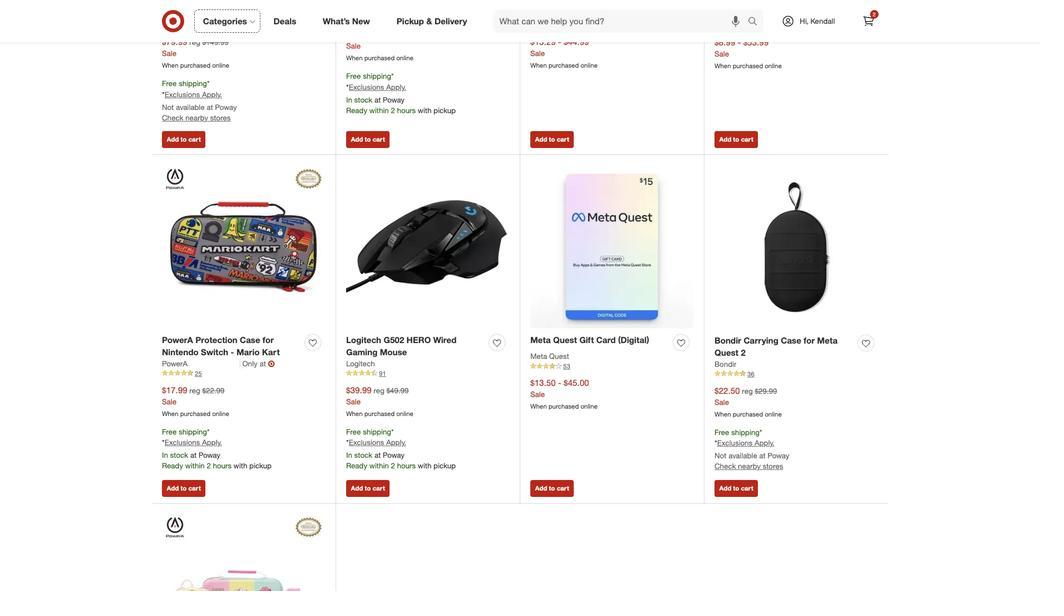 Task type: describe. For each thing, give the bounding box(es) containing it.
check nearby stores button for $79.99
[[162, 113, 231, 123]]

only at ¬
[[242, 359, 275, 369]]

check for $22.50
[[715, 462, 736, 471]]

when for $15.29
[[530, 61, 547, 69]]

when for $17.99
[[162, 410, 179, 418]]

$17.99 reg $22.99 sale when purchased online
[[162, 385, 229, 418]]

stock for sale
[[354, 95, 372, 104]]

91 link
[[346, 369, 509, 379]]

g502
[[384, 335, 404, 346]]

reg for $39.99
[[374, 386, 385, 395]]

search button
[[743, 10, 769, 35]]

poway for $79.99
[[215, 103, 237, 112]]

sale for $22.50
[[715, 398, 729, 407]]

poway for sale
[[383, 95, 405, 104]]

$13.50 - $45.00 sale when purchased online
[[530, 378, 598, 411]]

what's
[[323, 16, 350, 26]]

carrying
[[744, 336, 779, 346]]

8 link
[[530, 21, 694, 30]]

5 link
[[715, 21, 878, 30]]

search
[[743, 17, 769, 27]]

$22.99
[[202, 386, 225, 395]]

exclusions for $17.99
[[165, 439, 200, 448]]

only
[[242, 359, 258, 368]]

in for sale
[[346, 95, 352, 104]]

free shipping * * exclusions apply. in stock at  poway ready within 2 hours with pickup for sale
[[346, 72, 456, 115]]

exclusions for $79.99
[[165, 90, 200, 99]]

logitech g502 hero wired gaming mouse link
[[346, 335, 484, 359]]

purchased for $8.99
[[733, 62, 763, 70]]

bondir for bondir
[[715, 360, 737, 369]]

pickup for $39.99
[[434, 462, 456, 471]]

$79.99 reg $149.99 sale when purchased online
[[162, 37, 229, 69]]

25
[[195, 370, 202, 378]]

delivery
[[435, 16, 467, 26]]

exclusions apply. link for $79.99
[[165, 90, 222, 99]]

online for $17.99
[[212, 410, 229, 418]]

2 inside the bondir carrying case for meta quest 2
[[741, 348, 746, 358]]

apply. for $17.99
[[202, 439, 222, 448]]

protection
[[195, 335, 237, 346]]

logitech link
[[346, 359, 375, 369]]

free for $17.99
[[162, 428, 177, 437]]

purchased for $79.99
[[180, 61, 210, 69]]

when for $22.50
[[715, 411, 731, 419]]

poway for $22.50
[[768, 452, 790, 461]]

online for $39.99
[[396, 410, 414, 418]]

What can we help you find? suggestions appear below search field
[[493, 10, 751, 33]]

$17.99
[[162, 385, 187, 396]]

exclusions apply. link for $22.50
[[717, 439, 775, 448]]

when inside sale when purchased online
[[346, 54, 363, 62]]

logitech g502 hero wired gaming mouse
[[346, 335, 457, 358]]

not for $22.50
[[715, 452, 727, 461]]

free for $39.99
[[346, 428, 361, 437]]

nintendo
[[162, 347, 199, 358]]

$79.99
[[162, 37, 187, 47]]

pickup & delivery link
[[388, 10, 480, 33]]

$45.00
[[564, 378, 589, 389]]

switch
[[201, 347, 228, 358]]

for for bondir carrying case for meta quest 2
[[804, 336, 815, 346]]

91
[[379, 370, 386, 378]]

$44.99
[[564, 37, 589, 47]]

card
[[596, 335, 616, 346]]

new for $44.99
[[607, 11, 622, 20]]

quest for meta quest gift card (digital)
[[553, 335, 577, 346]]

powera for powera
[[162, 359, 188, 368]]

categories link
[[194, 10, 260, 33]]

deals link
[[265, 10, 310, 33]]

pickup & delivery
[[397, 16, 467, 26]]

$15.29
[[530, 37, 556, 47]]

within for $39.99
[[369, 462, 389, 471]]

powera for powera protection case for nintendo switch - mario kart
[[162, 335, 193, 346]]

exclusions for $39.99
[[349, 439, 384, 448]]

razer
[[162, 11, 181, 20]]

free shipping * * exclusions apply. not available at poway check nearby stores for $22.50
[[715, 428, 790, 471]]

53 link
[[530, 362, 694, 371]]

53
[[563, 363, 570, 371]]

$149.99
[[202, 38, 229, 47]]

mouse
[[380, 347, 407, 358]]

$8.99
[[715, 37, 735, 48]]

shipping for sale
[[363, 72, 391, 81]]

meta quest link
[[530, 352, 569, 362]]

exclusions apply. link for $17.99
[[165, 439, 222, 448]]

powera link
[[162, 359, 240, 369]]

&
[[426, 16, 432, 26]]

sale inside sale when purchased online
[[346, 41, 361, 50]]

meta quest gift card (digital) link
[[530, 335, 649, 347]]

razer link
[[162, 10, 181, 21]]

$53.99
[[743, 37, 769, 48]]

8
[[563, 21, 567, 29]]

at inside 'only at ¬'
[[260, 359, 266, 368]]

36
[[748, 370, 755, 378]]

purchased for $15.29
[[549, 61, 579, 69]]

when for $8.99
[[715, 62, 731, 70]]

hours for $17.99
[[213, 462, 232, 471]]

categories
[[203, 16, 247, 26]]

free shipping * * exclusions apply. in stock at  poway ready within 2 hours with pickup for $39.99
[[346, 428, 456, 471]]

mario
[[237, 347, 260, 358]]

$22.50
[[715, 386, 740, 396]]

exclusions for $22.50
[[717, 439, 753, 448]]

online for $22.50
[[765, 411, 782, 419]]

ready for $39.99
[[346, 462, 367, 471]]

quest for meta quest
[[549, 352, 569, 361]]

sale for $8.99
[[715, 49, 729, 58]]

- for $15.29
[[558, 37, 562, 47]]

meta quest gift card (digital)
[[530, 335, 649, 346]]

¬ for $8.99 - $53.99
[[817, 11, 824, 21]]

logitech for logitech
[[346, 359, 375, 368]]

pickup
[[397, 16, 424, 26]]

5
[[748, 22, 751, 30]]

purchased for $13.50
[[549, 403, 579, 411]]

xbox for $15.29 - $44.99
[[530, 11, 547, 20]]

nearby for $22.50
[[738, 462, 761, 471]]

purchased for $22.50
[[733, 411, 763, 419]]

exclusions for sale
[[349, 83, 384, 92]]

quest inside the bondir carrying case for meta quest 2
[[715, 348, 739, 358]]

in for $17.99
[[162, 451, 168, 460]]

free for $22.50
[[715, 428, 729, 437]]



Task type: locate. For each thing, give the bounding box(es) containing it.
available
[[176, 103, 205, 112], [729, 452, 757, 461]]

for for powera protection case for nintendo switch - mario kart
[[263, 335, 274, 346]]

bondir up the 'bondir' link
[[715, 336, 741, 346]]

what's new link
[[314, 10, 383, 33]]

36 link
[[715, 370, 878, 379]]

stores for $22.50
[[763, 462, 783, 471]]

sale down $13.50
[[530, 390, 545, 399]]

online inside $17.99 reg $22.99 sale when purchased online
[[212, 410, 229, 418]]

2
[[873, 11, 876, 17], [391, 106, 395, 115], [741, 348, 746, 358], [207, 462, 211, 471], [391, 462, 395, 471]]

xbox link up 8
[[530, 10, 605, 21]]

apply. for $39.99
[[386, 439, 406, 448]]

purchased inside $17.99 reg $22.99 sale when purchased online
[[180, 410, 210, 418]]

1 horizontal spatial available
[[729, 452, 757, 461]]

sale inside $17.99 reg $22.99 sale when purchased online
[[162, 397, 177, 406]]

1 vertical spatial check
[[715, 462, 736, 471]]

case inside powera protection case for nintendo switch - mario kart
[[240, 335, 260, 346]]

sale inside $15.29 - $44.99 sale when purchased online
[[530, 49, 545, 58]]

check for $79.99
[[162, 113, 183, 122]]

free for sale
[[346, 72, 361, 81]]

when inside $15.29 - $44.99 sale when purchased online
[[530, 61, 547, 69]]

2 powera from the top
[[162, 359, 188, 368]]

free shipping * * exclusions apply. not available at poway check nearby stores down $22.50 reg $29.99 sale when purchased online
[[715, 428, 790, 471]]

pickup
[[434, 106, 456, 115], [249, 462, 272, 471], [434, 462, 456, 471]]

what's new
[[323, 16, 370, 26]]

within
[[369, 106, 389, 115], [185, 462, 205, 471], [369, 462, 389, 471]]

online down $149.99
[[212, 61, 229, 69]]

free shipping * * exclusions apply. not available at poway check nearby stores for $79.99
[[162, 79, 237, 122]]

xbox up the $8.99
[[715, 11, 732, 20]]

when inside $13.50 - $45.00 sale when purchased online
[[530, 403, 547, 411]]

when
[[346, 54, 363, 62], [162, 61, 179, 69], [530, 61, 547, 69], [715, 62, 731, 70], [530, 403, 547, 411], [162, 410, 179, 418], [346, 410, 363, 418], [715, 411, 731, 419]]

when inside $39.99 reg $49.99 sale when purchased online
[[346, 410, 363, 418]]

new at ¬
[[607, 10, 639, 21], [791, 11, 824, 21]]

meta for meta quest gift card (digital)
[[530, 335, 551, 346]]

online inside $22.50 reg $29.99 sale when purchased online
[[765, 411, 782, 419]]

powera protection case for nintendo switch - mario kart link
[[162, 335, 300, 359]]

sale down the $8.99
[[715, 49, 729, 58]]

when down $13.50
[[530, 403, 547, 411]]

online inside $8.99 - $53.99 sale when purchased online
[[765, 62, 782, 70]]

2 for $17.99
[[207, 462, 211, 471]]

1 horizontal spatial xbox
[[715, 11, 732, 20]]

1 vertical spatial check nearby stores button
[[715, 462, 783, 472]]

when down $39.99
[[346, 410, 363, 418]]

gift
[[580, 335, 594, 346]]

sale down '$79.99'
[[162, 49, 177, 58]]

free shipping * * exclusions apply. in stock at  poway ready within 2 hours with pickup down $39.99 reg $49.99 sale when purchased online
[[346, 428, 456, 471]]

- right $15.29
[[558, 37, 562, 47]]

new up 5 link
[[791, 11, 806, 20]]

1 vertical spatial nearby
[[738, 462, 761, 471]]

xbox
[[530, 11, 547, 20], [715, 11, 732, 20]]

0 horizontal spatial check nearby stores button
[[162, 113, 231, 123]]

free for $79.99
[[162, 79, 177, 88]]

meta quest gift card (digital) image
[[530, 165, 694, 329], [530, 165, 694, 329]]

xbox link for $53.99
[[715, 11, 789, 21]]

case for carrying
[[781, 336, 801, 346]]

online inside $15.29 - $44.99 sale when purchased online
[[581, 61, 598, 69]]

0 horizontal spatial for
[[263, 335, 274, 346]]

ready
[[346, 106, 367, 115], [162, 462, 183, 471], [346, 462, 367, 471]]

purchased inside $8.99 - $53.99 sale when purchased online
[[733, 62, 763, 70]]

powera protection case for nintendo switch - mario kart image
[[162, 165, 325, 329], [162, 165, 325, 329]]

xbox up $15.29
[[530, 11, 547, 20]]

online down $44.99
[[581, 61, 598, 69]]

logitech down gaming
[[346, 359, 375, 368]]

kendall
[[811, 16, 835, 25]]

0 horizontal spatial new
[[352, 16, 370, 26]]

shipping for $39.99
[[363, 428, 391, 437]]

stores
[[210, 113, 231, 122], [763, 462, 783, 471]]

powera
[[162, 335, 193, 346], [162, 359, 188, 368]]

0 vertical spatial nearby
[[185, 113, 208, 122]]

reg for $17.99
[[189, 386, 200, 395]]

not
[[162, 103, 174, 112], [715, 452, 727, 461]]

meta inside 'link'
[[530, 352, 547, 361]]

in
[[346, 95, 352, 104], [162, 451, 168, 460], [346, 451, 352, 460]]

1 horizontal spatial stores
[[763, 462, 783, 471]]

pickup for $17.99
[[249, 462, 272, 471]]

0 horizontal spatial free shipping * * exclusions apply. not available at poway check nearby stores
[[162, 79, 237, 122]]

wired
[[433, 335, 457, 346]]

1 horizontal spatial for
[[804, 336, 815, 346]]

0 vertical spatial stores
[[210, 113, 231, 122]]

online for $13.50
[[581, 403, 598, 411]]

meta up 36 link
[[817, 336, 838, 346]]

bondir up $22.50
[[715, 360, 737, 369]]

reg inside $79.99 reg $149.99 sale when purchased online
[[189, 38, 200, 47]]

deals
[[274, 16, 296, 26]]

exclusions apply. link
[[349, 83, 406, 92], [165, 90, 222, 99], [165, 439, 222, 448], [349, 439, 406, 448], [717, 439, 775, 448]]

apply. down $22.50 reg $29.99 sale when purchased online
[[755, 439, 775, 448]]

purchased down the $53.99
[[733, 62, 763, 70]]

online down "$22.99"
[[212, 410, 229, 418]]

- for $8.99
[[738, 37, 741, 48]]

purchased inside $39.99 reg $49.99 sale when purchased online
[[365, 410, 395, 418]]

at
[[624, 11, 630, 20], [808, 11, 815, 20], [375, 95, 381, 104], [207, 103, 213, 112], [260, 359, 266, 368], [190, 451, 197, 460], [375, 451, 381, 460], [759, 452, 766, 461]]

reg down 36
[[742, 387, 753, 396]]

shipping down $39.99 reg $49.99 sale when purchased online
[[363, 428, 391, 437]]

case up mario
[[240, 335, 260, 346]]

within for sale
[[369, 106, 389, 115]]

apply. down $17.99 reg $22.99 sale when purchased online on the bottom left of the page
[[202, 439, 222, 448]]

xbox for $8.99 - $53.99
[[715, 11, 732, 20]]

reg for $22.50
[[742, 387, 753, 396]]

when inside $17.99 reg $22.99 sale when purchased online
[[162, 410, 179, 418]]

0 horizontal spatial nearby
[[185, 113, 208, 122]]

1 horizontal spatial ¬
[[632, 10, 639, 21]]

1 horizontal spatial xbox link
[[715, 11, 789, 21]]

exclusions apply. link down $17.99 reg $22.99 sale when purchased online on the bottom left of the page
[[165, 439, 222, 448]]

sale inside $39.99 reg $49.99 sale when purchased online
[[346, 397, 361, 406]]

meta up 'meta quest'
[[530, 335, 551, 346]]

online inside $13.50 - $45.00 sale when purchased online
[[581, 403, 598, 411]]

free down $39.99 reg $49.99 sale when purchased online
[[346, 428, 361, 437]]

hero
[[407, 335, 431, 346]]

new for $53.99
[[791, 11, 806, 20]]

1 logitech from the top
[[346, 335, 381, 346]]

powera inside powera protection case for nintendo switch - mario kart
[[162, 335, 193, 346]]

1 horizontal spatial free shipping * * exclusions apply. not available at poway check nearby stores
[[715, 428, 790, 471]]

stock
[[354, 95, 372, 104], [170, 451, 188, 460], [354, 451, 372, 460]]

hi,
[[800, 16, 809, 25]]

quest left 'gift' on the right bottom of the page
[[553, 335, 577, 346]]

0 horizontal spatial available
[[176, 103, 205, 112]]

$15.29 - $44.99 sale when purchased online
[[530, 37, 598, 69]]

free
[[346, 72, 361, 81], [162, 79, 177, 88], [162, 428, 177, 437], [346, 428, 361, 437], [715, 428, 729, 437]]

when for $79.99
[[162, 61, 179, 69]]

gaming
[[346, 347, 378, 358]]

1 horizontal spatial case
[[781, 336, 801, 346]]

purchased for $39.99
[[365, 410, 395, 418]]

cart
[[188, 136, 201, 144], [373, 136, 385, 144], [557, 136, 569, 144], [741, 136, 754, 144], [188, 485, 201, 493], [373, 485, 385, 493], [557, 485, 569, 493], [741, 485, 754, 493]]

apply. down $79.99 reg $149.99 sale when purchased online
[[202, 90, 222, 99]]

reg
[[189, 38, 200, 47], [189, 386, 200, 395], [374, 386, 385, 395], [742, 387, 753, 396]]

purchased inside $13.50 - $45.00 sale when purchased online
[[549, 403, 579, 411]]

$22.50 reg $29.99 sale when purchased online
[[715, 386, 782, 419]]

new right what's
[[352, 16, 370, 26]]

2 horizontal spatial ¬
[[817, 11, 824, 21]]

when down '$79.99'
[[162, 61, 179, 69]]

purchased down $29.99
[[733, 411, 763, 419]]

0 vertical spatial logitech
[[346, 335, 381, 346]]

case right carrying
[[781, 336, 801, 346]]

exclusions apply. link down $22.50 reg $29.99 sale when purchased online
[[717, 439, 775, 448]]

$39.99 reg $49.99 sale when purchased online
[[346, 385, 414, 418]]

2 bondir from the top
[[715, 360, 737, 369]]

logitech up gaming
[[346, 335, 381, 346]]

when inside $79.99 reg $149.99 sale when purchased online
[[162, 61, 179, 69]]

poway
[[383, 95, 405, 104], [215, 103, 237, 112], [199, 451, 220, 460], [383, 451, 405, 460], [768, 452, 790, 461]]

shipping down $22.50 reg $29.99 sale when purchased online
[[731, 428, 760, 437]]

with
[[418, 106, 432, 115], [234, 462, 247, 471], [418, 462, 432, 471]]

nearby
[[185, 113, 208, 122], [738, 462, 761, 471]]

when inside $22.50 reg $29.99 sale when purchased online
[[715, 411, 731, 419]]

0 horizontal spatial ¬
[[268, 359, 275, 369]]

check
[[162, 113, 183, 122], [715, 462, 736, 471]]

2 horizontal spatial new
[[791, 11, 806, 20]]

reg for $79.99
[[189, 38, 200, 47]]

$49.99
[[387, 386, 409, 395]]

bondir carrying case for meta quest 2 link
[[715, 335, 853, 359]]

0 vertical spatial free shipping * * exclusions apply. not available at poway check nearby stores
[[162, 79, 237, 122]]

add to cart button
[[162, 131, 206, 148], [346, 131, 390, 148], [530, 131, 574, 148], [715, 131, 758, 148], [162, 481, 206, 498], [346, 481, 390, 498], [530, 481, 574, 498], [715, 481, 758, 498]]

¬
[[632, 10, 639, 21], [817, 11, 824, 21], [268, 359, 275, 369]]

0 vertical spatial not
[[162, 103, 174, 112]]

0 vertical spatial bondir
[[715, 336, 741, 346]]

2 for $39.99
[[391, 462, 395, 471]]

- left mario
[[231, 347, 234, 358]]

0 horizontal spatial not
[[162, 103, 174, 112]]

bondir for bondir carrying case for meta quest 2
[[715, 336, 741, 346]]

apply. for $79.99
[[202, 90, 222, 99]]

bondir inside the bondir carrying case for meta quest 2
[[715, 336, 741, 346]]

sale for $15.29
[[530, 49, 545, 58]]

free down sale when purchased online
[[346, 72, 361, 81]]

sale when purchased online
[[346, 41, 414, 62]]

purchased
[[365, 54, 395, 62], [180, 61, 210, 69], [549, 61, 579, 69], [733, 62, 763, 70], [549, 403, 579, 411], [180, 410, 210, 418], [365, 410, 395, 418], [733, 411, 763, 419]]

free shipping * * exclusions apply. not available at poway check nearby stores down $79.99 reg $149.99 sale when purchased online
[[162, 79, 237, 122]]

when inside $8.99 - $53.99 sale when purchased online
[[715, 62, 731, 70]]

pickup for sale
[[434, 106, 456, 115]]

free shipping * * exclusions apply. in stock at  poway ready within 2 hours with pickup
[[346, 72, 456, 115], [162, 428, 272, 471], [346, 428, 456, 471]]

purchased down "$22.99"
[[180, 410, 210, 418]]

1 vertical spatial logitech
[[346, 359, 375, 368]]

purchased inside $15.29 - $44.99 sale when purchased online
[[549, 61, 579, 69]]

for inside the bondir carrying case for meta quest 2
[[804, 336, 815, 346]]

meta inside the bondir carrying case for meta quest 2
[[817, 336, 838, 346]]

shipping for $79.99
[[179, 79, 207, 88]]

free down $17.99 reg $22.99 sale when purchased online on the bottom left of the page
[[162, 428, 177, 437]]

reg down 25
[[189, 386, 200, 395]]

online down pickup
[[396, 54, 414, 62]]

apply. for sale
[[386, 83, 406, 92]]

add
[[167, 136, 179, 144], [351, 136, 363, 144], [535, 136, 547, 144], [720, 136, 732, 144], [167, 485, 179, 493], [351, 485, 363, 493], [535, 485, 547, 493], [720, 485, 732, 493]]

online inside $79.99 reg $149.99 sale when purchased online
[[212, 61, 229, 69]]

hours for sale
[[397, 106, 416, 115]]

xbox link for $44.99
[[530, 10, 605, 21]]

1 vertical spatial powera
[[162, 359, 188, 368]]

when down the $8.99
[[715, 62, 731, 70]]

online for $79.99
[[212, 61, 229, 69]]

reg down 91
[[374, 386, 385, 395]]

shipping down sale when purchased online
[[363, 72, 391, 81]]

purchased inside $79.99 reg $149.99 sale when purchased online
[[180, 61, 210, 69]]

(digital)
[[618, 335, 649, 346]]

sale for $39.99
[[346, 397, 361, 406]]

- inside $8.99 - $53.99 sale when purchased online
[[738, 37, 741, 48]]

quest
[[553, 335, 577, 346], [715, 348, 739, 358], [549, 352, 569, 361]]

quest inside 'link'
[[549, 352, 569, 361]]

stock for $39.99
[[354, 451, 372, 460]]

shipping for $17.99
[[179, 428, 207, 437]]

free down $22.50 reg $29.99 sale when purchased online
[[715, 428, 729, 437]]

case inside the bondir carrying case for meta quest 2
[[781, 336, 801, 346]]

within for $17.99
[[185, 462, 205, 471]]

0 vertical spatial powera
[[162, 335, 193, 346]]

apply. down $39.99 reg $49.99 sale when purchased online
[[386, 439, 406, 448]]

0 vertical spatial check
[[162, 113, 183, 122]]

exclusions apply. link down $79.99 reg $149.99 sale when purchased online
[[165, 90, 222, 99]]

purchased inside sale when purchased online
[[365, 54, 395, 62]]

1 horizontal spatial not
[[715, 452, 727, 461]]

available for $79.99
[[176, 103, 205, 112]]

powera up nintendo
[[162, 335, 193, 346]]

stock for $17.99
[[170, 451, 188, 460]]

sale for $17.99
[[162, 397, 177, 406]]

when down $22.50
[[715, 411, 731, 419]]

exclusions apply. link down sale when purchased online
[[349, 83, 406, 92]]

exclusions down $22.50 reg $29.99 sale when purchased online
[[717, 439, 753, 448]]

powera down nintendo
[[162, 359, 188, 368]]

$29.99
[[755, 387, 777, 396]]

with for $17.99
[[234, 462, 247, 471]]

meta for meta quest
[[530, 352, 547, 361]]

logitech g502 hero wired gaming mouse image
[[346, 165, 509, 329], [346, 165, 509, 329]]

sale inside $8.99 - $53.99 sale when purchased online
[[715, 49, 729, 58]]

shipping for $22.50
[[731, 428, 760, 437]]

quest up the 'bondir' link
[[715, 348, 739, 358]]

exclusions apply. link for sale
[[349, 83, 406, 92]]

new at ¬ for $44.99
[[607, 10, 639, 21]]

25 link
[[162, 369, 325, 379]]

reg right '$79.99'
[[189, 38, 200, 47]]

for up 36 link
[[804, 336, 815, 346]]

hi, kendall
[[800, 16, 835, 25]]

sale down $17.99
[[162, 397, 177, 406]]

free down $79.99 reg $149.99 sale when purchased online
[[162, 79, 177, 88]]

2 for sale
[[391, 106, 395, 115]]

meta up $13.50
[[530, 352, 547, 361]]

1 vertical spatial not
[[715, 452, 727, 461]]

exclusions down $17.99 reg $22.99 sale when purchased online on the bottom left of the page
[[165, 439, 200, 448]]

1 vertical spatial stores
[[763, 462, 783, 471]]

new up 8 link
[[607, 11, 622, 20]]

sale down $39.99
[[346, 397, 361, 406]]

0 horizontal spatial case
[[240, 335, 260, 346]]

reg inside $39.99 reg $49.99 sale when purchased online
[[374, 386, 385, 395]]

$8.99 - $53.99 sale when purchased online
[[715, 37, 782, 70]]

- for $13.50
[[558, 378, 562, 389]]

kart
[[262, 347, 280, 358]]

when down 'what's new' link
[[346, 54, 363, 62]]

$39.99
[[346, 385, 372, 396]]

- inside $13.50 - $45.00 sale when purchased online
[[558, 378, 562, 389]]

reg inside $17.99 reg $22.99 sale when purchased online
[[189, 386, 200, 395]]

when for $39.99
[[346, 410, 363, 418]]

check nearby stores button for $22.50
[[715, 462, 783, 472]]

sale inside $13.50 - $45.00 sale when purchased online
[[530, 390, 545, 399]]

$13.50
[[530, 378, 556, 389]]

1 horizontal spatial check
[[715, 462, 736, 471]]

- right the $8.99
[[738, 37, 741, 48]]

1 powera from the top
[[162, 335, 193, 346]]

1 vertical spatial bondir
[[715, 360, 737, 369]]

0 horizontal spatial new at ¬
[[607, 10, 639, 21]]

xbox link up the 5
[[715, 11, 789, 21]]

1 bondir from the top
[[715, 336, 741, 346]]

nearby for $79.99
[[185, 113, 208, 122]]

reg inside $22.50 reg $29.99 sale when purchased online
[[742, 387, 753, 396]]

logitech
[[346, 335, 381, 346], [346, 359, 375, 368]]

2 inside 2 link
[[873, 11, 876, 17]]

-
[[558, 37, 562, 47], [738, 37, 741, 48], [231, 347, 234, 358], [558, 378, 562, 389]]

not for $79.99
[[162, 103, 174, 112]]

exclusions down $79.99 reg $149.99 sale when purchased online
[[165, 90, 200, 99]]

hours
[[397, 106, 416, 115], [213, 462, 232, 471], [397, 462, 416, 471]]

powera nano wired controller with protection case and comfort grips - pokémon: sweet friends image
[[162, 515, 325, 592], [162, 515, 325, 592]]

¬ for $15.29 - $44.99
[[632, 10, 639, 21]]

quest up 53
[[549, 352, 569, 361]]

purchased for $17.99
[[180, 410, 210, 418]]

sale down 'what's new' link
[[346, 41, 361, 50]]

exclusions down sale when purchased online
[[349, 83, 384, 92]]

1 horizontal spatial nearby
[[738, 462, 761, 471]]

1 horizontal spatial new at ¬
[[791, 11, 824, 21]]

apply. for $22.50
[[755, 439, 775, 448]]

bondir carrying case for meta quest 2
[[715, 336, 838, 358]]

exclusions apply. link down $39.99 reg $49.99 sale when purchased online
[[349, 439, 406, 448]]

ready for $17.99
[[162, 462, 183, 471]]

for up kart
[[263, 335, 274, 346]]

purchased down $49.99
[[365, 410, 395, 418]]

when for $13.50
[[530, 403, 547, 411]]

exclusions down $39.99 reg $49.99 sale when purchased online
[[349, 439, 384, 448]]

0 horizontal spatial xbox
[[530, 11, 547, 20]]

free shipping * * exclusions apply. in stock at  poway ready within 2 hours with pickup down sale when purchased online
[[346, 72, 456, 115]]

sale down $22.50
[[715, 398, 729, 407]]

1 vertical spatial available
[[729, 452, 757, 461]]

shipping down $17.99 reg $22.99 sale when purchased online on the bottom left of the page
[[179, 428, 207, 437]]

when down $15.29
[[530, 61, 547, 69]]

apply. down sale when purchased online
[[386, 83, 406, 92]]

online inside $39.99 reg $49.99 sale when purchased online
[[396, 410, 414, 418]]

apply.
[[386, 83, 406, 92], [202, 90, 222, 99], [202, 439, 222, 448], [386, 439, 406, 448], [755, 439, 775, 448]]

0 horizontal spatial check
[[162, 113, 183, 122]]

logitech for logitech g502 hero wired gaming mouse
[[346, 335, 381, 346]]

online for $8.99
[[765, 62, 782, 70]]

purchased down $44.99
[[549, 61, 579, 69]]

shipping down $79.99 reg $149.99 sale when purchased online
[[179, 79, 207, 88]]

with for $39.99
[[418, 462, 432, 471]]

stores for $79.99
[[210, 113, 231, 122]]

sale down $15.29
[[530, 49, 545, 58]]

add to cart
[[167, 136, 201, 144], [351, 136, 385, 144], [535, 136, 569, 144], [720, 136, 754, 144], [167, 485, 201, 493], [351, 485, 385, 493], [535, 485, 569, 493], [720, 485, 754, 493]]

purchased down $45.00
[[549, 403, 579, 411]]

bondir link
[[715, 359, 737, 370]]

1 horizontal spatial check nearby stores button
[[715, 462, 783, 472]]

0 vertical spatial available
[[176, 103, 205, 112]]

purchased down $149.99
[[180, 61, 210, 69]]

logitech inside logitech g502 hero wired gaming mouse
[[346, 335, 381, 346]]

online down $45.00
[[581, 403, 598, 411]]

2 link
[[857, 10, 880, 33]]

sale for $79.99
[[162, 49, 177, 58]]

*
[[391, 72, 394, 81], [207, 79, 210, 88], [346, 83, 349, 92], [162, 90, 165, 99], [207, 428, 210, 437], [391, 428, 394, 437], [760, 428, 762, 437], [162, 439, 165, 448], [346, 439, 349, 448], [715, 439, 717, 448]]

online down the $53.99
[[765, 62, 782, 70]]

available for $22.50
[[729, 452, 757, 461]]

purchased inside $22.50 reg $29.99 sale when purchased online
[[733, 411, 763, 419]]

meta quest
[[530, 352, 569, 361]]

- inside $15.29 - $44.99 sale when purchased online
[[558, 37, 562, 47]]

new
[[607, 11, 622, 20], [791, 11, 806, 20], [352, 16, 370, 26]]

when down $17.99
[[162, 410, 179, 418]]

online inside sale when purchased online
[[396, 54, 414, 62]]

0 horizontal spatial xbox link
[[530, 10, 605, 21]]

0 vertical spatial check nearby stores button
[[162, 113, 231, 123]]

purchased down 'what's new' link
[[365, 54, 395, 62]]

sale inside $22.50 reg $29.99 sale when purchased online
[[715, 398, 729, 407]]

powera protection case for nintendo switch - mario kart
[[162, 335, 280, 358]]

sale inside $79.99 reg $149.99 sale when purchased online
[[162, 49, 177, 58]]

0 horizontal spatial stores
[[210, 113, 231, 122]]

case for protection
[[240, 335, 260, 346]]

bondir carrying case for meta quest 2 image
[[715, 165, 878, 329], [715, 165, 878, 329]]

free shipping * * exclusions apply. not available at poway check nearby stores
[[162, 79, 237, 122], [715, 428, 790, 471]]

case
[[240, 335, 260, 346], [781, 336, 801, 346]]

2 logitech from the top
[[346, 359, 375, 368]]

online
[[396, 54, 414, 62], [212, 61, 229, 69], [581, 61, 598, 69], [765, 62, 782, 70], [581, 403, 598, 411], [212, 410, 229, 418], [396, 410, 414, 418], [765, 411, 782, 419]]

1 horizontal spatial new
[[607, 11, 622, 20]]

new at ¬ for $53.99
[[791, 11, 824, 21]]

free shipping * * exclusions apply. in stock at  poway ready within 2 hours with pickup down $17.99 reg $22.99 sale when purchased online on the bottom left of the page
[[162, 428, 272, 471]]

1 vertical spatial free shipping * * exclusions apply. not available at poway check nearby stores
[[715, 428, 790, 471]]

hours for $39.99
[[397, 462, 416, 471]]

sale for $13.50
[[530, 390, 545, 399]]

sale
[[346, 41, 361, 50], [162, 49, 177, 58], [530, 49, 545, 58], [715, 49, 729, 58], [530, 390, 545, 399], [162, 397, 177, 406], [346, 397, 361, 406], [715, 398, 729, 407]]

online down $49.99
[[396, 410, 414, 418]]

online down $29.99
[[765, 411, 782, 419]]

- inside powera protection case for nintendo switch - mario kart
[[231, 347, 234, 358]]

- right $13.50
[[558, 378, 562, 389]]

xbox link
[[530, 10, 605, 21], [715, 11, 789, 21]]

exclusions apply. link for $39.99
[[349, 439, 406, 448]]

for inside powera protection case for nintendo switch - mario kart
[[263, 335, 274, 346]]



Task type: vqa. For each thing, say whether or not it's contained in the screenshot.
Target: Expect More. Pay Less. image
no



